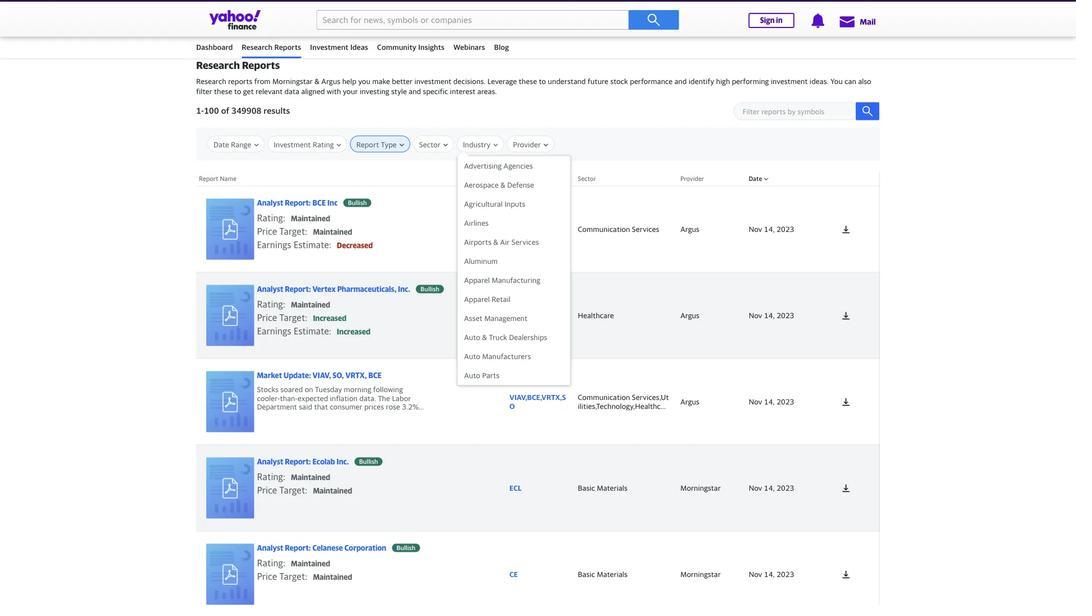 Task type: locate. For each thing, give the bounding box(es) containing it.
2 finance from the left
[[519, 20, 545, 28]]

1 provider element from the top
[[675, 186, 744, 272]]

russell 2000 link
[[526, 9, 569, 18]]

4 : from the top
[[283, 558, 285, 569]]

target: down the analyst report: ecolab inc.
[[280, 485, 308, 496]]

3 price from the top
[[257, 485, 277, 496]]

target: for vertex
[[280, 313, 308, 323]]

reports inside navigation
[[274, 43, 301, 51]]

auto manufacturers button
[[458, 347, 570, 366]]

& left defense at the top left of the page
[[501, 181, 506, 189]]

0 vertical spatial research
[[242, 43, 273, 51]]

blog
[[494, 43, 509, 51]]

1 vertical spatial and
[[409, 87, 421, 96]]

apparel down aluminum
[[464, 276, 490, 285]]

3 nov from the top
[[749, 397, 763, 406]]

reports down the watchlists
[[274, 43, 301, 51]]

investment left rating
[[274, 140, 311, 149]]

1 apparel from the top
[[464, 276, 490, 285]]

argus
[[322, 77, 341, 86], [681, 225, 700, 233], [681, 311, 700, 320], [681, 397, 700, 406]]

4 analyst from the top
[[257, 544, 283, 553]]

target: down analyst report: celanese corporation
[[280, 572, 308, 582]]

apparel inside button
[[464, 295, 490, 304]]

1 2023 from the top
[[777, 225, 795, 233]]

advertising agencies button
[[458, 156, 570, 176]]

research reports down the watchlists
[[242, 43, 301, 51]]

viav,
[[313, 371, 331, 380]]

0 vertical spatial search image
[[647, 13, 661, 27]]

rating down analyst report: bce inc
[[257, 213, 283, 223]]

1 report: from the top
[[285, 199, 311, 207]]

reports
[[274, 43, 301, 51], [242, 59, 280, 71]]

3 auto from the top
[[464, 371, 481, 380]]

ecl link
[[510, 484, 567, 493]]

1 vertical spatial materials
[[597, 570, 628, 579]]

analyst report: ecolab inc.
[[257, 458, 349, 466]]

0 vertical spatial and
[[675, 77, 687, 86]]

: for analyst report: vertex pharmaceuticals, inc.
[[283, 299, 285, 310]]

1 vertical spatial services
[[512, 238, 539, 246]]

estimate: for rating : maintained price target: maintained earnings estimate: decreased
[[294, 240, 331, 250]]

increased down analyst report: vertex pharmaceuticals, inc.
[[313, 314, 347, 323]]

basic materials for ecl
[[578, 484, 628, 493]]

price right "analyst report: celanese corporation" image
[[257, 572, 277, 582]]

2 materials from the top
[[597, 570, 628, 579]]

argus for communication services
[[681, 225, 700, 233]]

& left truck
[[482, 333, 487, 342]]

1 horizontal spatial to
[[539, 77, 546, 86]]

1-100 of 349908 results
[[196, 105, 290, 116]]

& for airports
[[494, 238, 498, 246]]

2 rating : maintained price target: maintained from the top
[[257, 558, 352, 582]]

1-
[[196, 105, 204, 116]]

estimate: left decreased
[[294, 240, 331, 250]]

style
[[391, 87, 407, 96]]

: down analyst report: vertex pharmaceuticals, inc.
[[283, 299, 285, 310]]

5 2023 from the top
[[777, 570, 795, 579]]

analyst right analyst report: bce inc 'image'
[[257, 199, 283, 207]]

target: inside rating : maintained price target: maintained earnings estimate: decreased
[[280, 226, 308, 237]]

bce left inc
[[313, 199, 326, 207]]

2 horizontal spatial finance
[[663, 20, 689, 28]]

0 vertical spatial basic
[[578, 484, 595, 493]]

1 vertical spatial increased
[[337, 328, 371, 336]]

2 earnings from the top
[[257, 326, 291, 337]]

0 vertical spatial morningstar
[[272, 77, 313, 86]]

retail
[[492, 295, 511, 304]]

date range button
[[214, 136, 259, 153]]

1 horizontal spatial yahoo
[[640, 20, 661, 28]]

apparel manufacturing
[[464, 276, 541, 285]]

0 vertical spatial reports
[[274, 43, 301, 51]]

target: inside rating : maintained price target: increased earnings estimate: increased
[[280, 313, 308, 323]]

nov
[[749, 225, 763, 233], [749, 311, 763, 320], [749, 397, 763, 406], [749, 484, 763, 493], [749, 570, 763, 579]]

aluminum button
[[458, 252, 570, 271]]

report type
[[356, 140, 397, 149]]

investment
[[415, 77, 452, 86], [771, 77, 808, 86], [274, 140, 311, 149]]

price inside rating : maintained price target: maintained earnings estimate: decreased
[[257, 226, 277, 237]]

apparel inside button
[[464, 276, 490, 285]]

1 vertical spatial estimate:
[[294, 326, 331, 337]]

14, for rating : maintained price target: maintained
[[764, 484, 775, 493]]

aerospace & defense
[[464, 181, 534, 189]]

better
[[392, 77, 413, 86]]

price right analyst report: bce inc 'image'
[[257, 226, 277, 237]]

2 14, from the top
[[764, 311, 775, 320]]

navigation containing finance home
[[0, 10, 1077, 58]]

healthcare
[[578, 311, 614, 320]]

0 vertical spatial materials
[[597, 484, 628, 493]]

2 horizontal spatial investment
[[771, 77, 808, 86]]

auto down "asset"
[[464, 333, 481, 342]]

2 analyst from the top
[[257, 285, 283, 294]]

mail link
[[839, 11, 876, 31]]

1 vertical spatial date
[[749, 175, 763, 183]]

1 vertical spatial communication
[[578, 393, 630, 402]]

report
[[199, 175, 218, 183]]

your
[[343, 87, 358, 96]]

yahoo down crude oil
[[640, 20, 661, 28]]

nov for rating : maintained price target: maintained earnings estimate: decreased
[[749, 225, 763, 233]]

provider element for rating : maintained price target: maintained earnings estimate: decreased
[[675, 186, 744, 272]]

4 14, from the top
[[764, 484, 775, 493]]

increased
[[313, 314, 347, 323], [337, 328, 371, 336]]

and left identify on the right top
[[675, 77, 687, 86]]

videos
[[455, 20, 479, 28]]

interest
[[450, 87, 476, 96]]

: down analyst report: celanese corporation
[[283, 558, 285, 569]]

1 estimate: from the top
[[294, 240, 331, 250]]

4 price from the top
[[257, 572, 277, 582]]

to
[[539, 77, 546, 86], [234, 87, 241, 96]]

date inside date range button
[[214, 140, 229, 149]]

: inside rating : maintained price target: increased earnings estimate: increased
[[283, 299, 285, 310]]

1 yahoo from the left
[[495, 20, 517, 28]]

basic right ecl link
[[578, 484, 595, 493]]

0 vertical spatial apparel
[[464, 276, 490, 285]]

maintained down ecolab
[[313, 487, 352, 496]]

videos link
[[455, 12, 479, 34]]

from
[[254, 77, 271, 86]]

previous image
[[852, 16, 869, 33]]

maintained
[[291, 214, 330, 223], [313, 228, 352, 237], [291, 301, 330, 309], [291, 473, 330, 482], [313, 487, 352, 496], [291, 560, 330, 568], [313, 573, 352, 582]]

rating : maintained price target: maintained down the analyst report: ecolab inc.
[[257, 472, 352, 496]]

rating : maintained price target: maintained down analyst report: celanese corporation
[[257, 558, 352, 582]]

2023 for rating : maintained price target: maintained earnings estimate: decreased
[[777, 225, 795, 233]]

yahoo up blog link
[[495, 20, 517, 28]]

date for date
[[749, 175, 763, 183]]

and
[[675, 77, 687, 86], [409, 87, 421, 96]]

0 horizontal spatial yahoo
[[495, 20, 517, 28]]

report: left celanese at the left of page
[[285, 544, 311, 553]]

watchlists
[[262, 20, 298, 28]]

research down dashboard link on the top of the page
[[196, 59, 240, 71]]

basic materials for ce
[[578, 570, 628, 579]]

vrtx,
[[346, 371, 367, 380]]

bce right the vrtx,
[[369, 371, 382, 380]]

investment left ideas.
[[771, 77, 808, 86]]

materials for ce
[[597, 570, 628, 579]]

morningstar for analyst report: celanese corporation
[[681, 570, 721, 579]]

1 basic materials from the top
[[578, 484, 628, 493]]

2023 for rating : maintained price target: increased earnings estimate: increased
[[777, 311, 795, 320]]

basic for ecl
[[578, 484, 595, 493]]

analyst right analyst report: vertex pharmaceuticals, inc. image
[[257, 285, 283, 294]]

0 vertical spatial auto
[[464, 333, 481, 342]]

2023
[[777, 225, 795, 233], [777, 311, 795, 320], [777, 397, 795, 406], [777, 484, 795, 493], [777, 570, 795, 579]]

0 vertical spatial estimate:
[[294, 240, 331, 250]]

earnings right analyst report: bce inc 'image'
[[257, 240, 291, 250]]

3 : from the top
[[283, 472, 285, 482]]

0 horizontal spatial bce
[[313, 199, 326, 207]]

asset
[[464, 314, 483, 323]]

report: left 'vertex'
[[285, 285, 311, 294]]

navigation
[[0, 10, 1077, 58]]

dashboard link
[[196, 38, 233, 57]]

report: for rating : maintained price target: maintained
[[285, 458, 311, 466]]

1 vertical spatial inc.
[[337, 458, 349, 466]]

2 provider element from the top
[[675, 272, 744, 359]]

0 horizontal spatial search image
[[647, 13, 661, 27]]

provider button
[[513, 136, 548, 153]]

2 apparel from the top
[[464, 295, 490, 304]]

these right leverage
[[519, 77, 537, 86]]

3 report: from the top
[[285, 458, 311, 466]]

airlines button
[[458, 214, 570, 233]]

try the new yahoo finance image
[[749, 15, 876, 31]]

investment ideas
[[310, 43, 368, 51]]

estimate: inside rating : maintained price target: maintained earnings estimate: decreased
[[294, 240, 331, 250]]

5 14, from the top
[[764, 570, 775, 579]]

3 rating from the top
[[257, 472, 283, 482]]

2 vertical spatial auto
[[464, 371, 481, 380]]

management
[[485, 314, 528, 323]]

finance down oil
[[663, 20, 689, 28]]

auto left the parts
[[464, 371, 481, 380]]

areas.
[[478, 87, 497, 96]]

research up filter at top left
[[196, 77, 226, 86]]

& inside "button"
[[501, 181, 506, 189]]

2 target: from the top
[[280, 313, 308, 323]]

2 2023 from the top
[[777, 311, 795, 320]]

1 : from the top
[[283, 213, 285, 223]]

1 earnings from the top
[[257, 240, 291, 250]]

research reports
[[242, 43, 301, 51], [196, 59, 280, 71]]

2 vertical spatial research
[[196, 77, 226, 86]]

earnings up the market
[[257, 326, 291, 337]]

ideas
[[350, 43, 368, 51]]

3 target: from the top
[[280, 485, 308, 496]]

bullish for rating : maintained price target: maintained
[[359, 458, 378, 466]]

communication up ilities,technology,healthcar
[[578, 393, 630, 402]]

1 horizontal spatial inc.
[[398, 285, 411, 294]]

2 : from the top
[[283, 299, 285, 310]]

2 basic from the top
[[578, 570, 595, 579]]

market
[[257, 371, 282, 380]]

maintained down the analyst report: ecolab inc.
[[291, 473, 330, 482]]

: inside rating : maintained price target: maintained earnings estimate: decreased
[[283, 213, 285, 223]]

you
[[831, 77, 843, 86]]

with
[[327, 87, 341, 96]]

research down the watchlists
[[242, 43, 273, 51]]

price inside rating : maintained price target: increased earnings estimate: increased
[[257, 313, 277, 323]]

Filter reports by symbols text field
[[734, 102, 874, 120]]

3 finance from the left
[[663, 20, 689, 28]]

rating right analyst report: vertex pharmaceuticals, inc. image
[[257, 299, 283, 310]]

1 nov 14, 2023 from the top
[[749, 225, 795, 233]]

price for analyst report: bce inc
[[257, 226, 277, 237]]

to left understand at the right of page
[[539, 77, 546, 86]]

&
[[315, 77, 320, 86], [501, 181, 506, 189], [494, 238, 498, 246], [482, 333, 487, 342]]

1 basic from the top
[[578, 484, 595, 493]]

1 horizontal spatial date
[[749, 175, 763, 183]]

:
[[283, 213, 285, 223], [283, 299, 285, 310], [283, 472, 285, 482], [283, 558, 285, 569]]

1 finance from the left
[[196, 20, 223, 28]]

4 nov 14, 2023 from the top
[[749, 484, 795, 493]]

2 auto from the top
[[464, 352, 481, 361]]

2 price from the top
[[257, 313, 277, 323]]

investment ideas link
[[310, 38, 368, 57]]

finance
[[196, 20, 223, 28], [519, 20, 545, 28], [663, 20, 689, 28]]

0 vertical spatial these
[[519, 77, 537, 86]]

2 nov 14, 2023 from the top
[[749, 311, 795, 320]]

: for analyst report: bce inc
[[283, 213, 285, 223]]

2 nov from the top
[[749, 311, 763, 320]]

my portfolio
[[314, 20, 358, 28]]

rating inside rating : maintained price target: increased earnings estimate: increased
[[257, 299, 283, 310]]

research reports up 'reports'
[[196, 59, 280, 71]]

price right analyst report: vertex pharmaceuticals, inc. image
[[257, 313, 277, 323]]

apparel manufacturing button
[[458, 271, 570, 290]]

finance down s&p 500
[[196, 20, 223, 28]]

sector button
[[419, 136, 448, 153]]

these right filter at top left
[[214, 87, 232, 96]]

1 vertical spatial basic
[[578, 570, 595, 579]]

invest
[[691, 20, 712, 28]]

sector
[[578, 175, 596, 183]]

1 vertical spatial basic materials
[[578, 570, 628, 579]]

0 vertical spatial earnings
[[257, 240, 291, 250]]

1 vertical spatial rating : maintained price target: maintained
[[257, 558, 352, 582]]

4 provider element from the top
[[675, 445, 744, 531]]

maintained down 'vertex'
[[291, 301, 330, 309]]

services inside airports & air services button
[[512, 238, 539, 246]]

& left air
[[494, 238, 498, 246]]

celanese
[[313, 544, 343, 553]]

increased up the vrtx,
[[337, 328, 371, 336]]

materials for ecl
[[597, 484, 628, 493]]

0 horizontal spatial date
[[214, 140, 229, 149]]

earnings inside rating : maintained price target: maintained earnings estimate: decreased
[[257, 240, 291, 250]]

of
[[221, 105, 229, 116]]

0 vertical spatial communication
[[578, 225, 630, 234]]

0 vertical spatial research reports
[[242, 43, 301, 51]]

1 vertical spatial bce
[[369, 371, 382, 380]]

blog link
[[494, 38, 515, 57]]

rating for analyst report: bce inc
[[257, 213, 283, 223]]

apparel retail button
[[458, 290, 570, 309]]

1 rating from the top
[[257, 213, 283, 223]]

price right analyst report: ecolab inc. image at the left of the page
[[257, 485, 277, 496]]

target: down analyst report: bce inc
[[280, 226, 308, 237]]

aluminum
[[464, 257, 498, 266]]

1 horizontal spatial bce
[[369, 371, 382, 380]]

1 horizontal spatial finance
[[519, 20, 545, 28]]

communication inside communication services,ut ilities,technology,healthcar e
[[578, 393, 630, 402]]

4 2023 from the top
[[777, 484, 795, 493]]

2 basic materials from the top
[[578, 570, 628, 579]]

analyst right "analyst report: celanese corporation" image
[[257, 544, 283, 553]]

stock
[[611, 77, 628, 86]]

s&p 500
[[196, 9, 225, 18]]

1 vertical spatial auto
[[464, 352, 481, 361]]

2 estimate: from the top
[[294, 326, 331, 337]]

0 vertical spatial services
[[632, 225, 660, 234]]

1 vertical spatial search image
[[862, 106, 874, 117]]

0 horizontal spatial investment
[[274, 140, 311, 149]]

1 vertical spatial apparel
[[464, 295, 490, 304]]

2023 for rating : maintained price target: maintained
[[777, 484, 795, 493]]

3 2023 from the top
[[777, 397, 795, 406]]

morningstar for analyst report: ecolab inc.
[[681, 484, 721, 493]]

apparel up "asset"
[[464, 295, 490, 304]]

viav,bce,vrtx,s o link
[[510, 393, 567, 411]]

argus for healthcare
[[681, 311, 700, 320]]

& for aerospace
[[501, 181, 506, 189]]

1 vertical spatial morningstar
[[681, 484, 721, 493]]

0 horizontal spatial services
[[512, 238, 539, 246]]

communication down sector
[[578, 225, 630, 234]]

communication services
[[578, 225, 660, 234]]

1 vertical spatial research reports
[[196, 59, 280, 71]]

inc. right pharmaceuticals,
[[398, 285, 411, 294]]

report: left ecolab
[[285, 458, 311, 466]]

0 horizontal spatial and
[[409, 87, 421, 96]]

estimate: for rating : maintained price target: increased earnings estimate: increased
[[294, 326, 331, 337]]

14, for rating : maintained price target: maintained earnings estimate: decreased
[[764, 225, 775, 233]]

market update: viav, so, vrtx, bce image
[[206, 371, 254, 433]]

: down analyst report: bce inc
[[283, 213, 285, 223]]

2 yahoo from the left
[[640, 20, 661, 28]]

inputs
[[505, 200, 526, 208]]

analyst for rating : maintained price target: maintained earnings estimate: decreased
[[257, 199, 283, 207]]

1 horizontal spatial search image
[[862, 106, 874, 117]]

type
[[381, 140, 397, 149]]

2 communication from the top
[[578, 393, 630, 402]]

4 nov from the top
[[749, 484, 763, 493]]

0 vertical spatial rating : maintained price target: maintained
[[257, 472, 352, 496]]

& up aligned
[[315, 77, 320, 86]]

finance for yahoo finance invest
[[663, 20, 689, 28]]

1 vertical spatial to
[[234, 87, 241, 96]]

1 target: from the top
[[280, 226, 308, 237]]

1 vertical spatial earnings
[[257, 326, 291, 337]]

to down 'reports'
[[234, 87, 241, 96]]

0 vertical spatial date
[[214, 140, 229, 149]]

report: up rating : maintained price target: maintained earnings estimate: decreased
[[285, 199, 311, 207]]

0 vertical spatial increased
[[313, 314, 347, 323]]

1 price from the top
[[257, 226, 277, 237]]

1 analyst from the top
[[257, 199, 283, 207]]

5 nov from the top
[[749, 570, 763, 579]]

2 rating from the top
[[257, 299, 283, 310]]

0 vertical spatial inc.
[[398, 285, 411, 294]]

vrtx
[[510, 311, 528, 320]]

earnings inside rating : maintained price target: increased earnings estimate: increased
[[257, 326, 291, 337]]

sector
[[419, 140, 441, 149]]

rating inside rating : maintained price target: maintained earnings estimate: decreased
[[257, 213, 283, 223]]

auto parts button
[[458, 366, 570, 385]]

3 analyst from the top
[[257, 458, 283, 466]]

4 target: from the top
[[280, 572, 308, 582]]

1 nov from the top
[[749, 225, 763, 233]]

inc. right ecolab
[[337, 458, 349, 466]]

rating down the analyst report: ecolab inc.
[[257, 472, 283, 482]]

target: for ecolab
[[280, 485, 308, 496]]

target: down analyst report: vertex pharmaceuticals, inc.
[[280, 313, 308, 323]]

reports up from
[[242, 59, 280, 71]]

apparel for apparel manufacturing
[[464, 276, 490, 285]]

1 horizontal spatial these
[[519, 77, 537, 86]]

1 auto from the top
[[464, 333, 481, 342]]

0 vertical spatial basic materials
[[578, 484, 628, 493]]

0 horizontal spatial these
[[214, 87, 232, 96]]

4 rating from the top
[[257, 558, 283, 569]]

2 report: from the top
[[285, 285, 311, 294]]

and right style
[[409, 87, 421, 96]]

2 vertical spatial morningstar
[[681, 570, 721, 579]]

specific
[[423, 87, 448, 96]]

1 communication from the top
[[578, 225, 630, 234]]

analyst report: vertex pharmaceuticals, inc.
[[257, 285, 411, 294]]

: down the analyst report: ecolab inc.
[[283, 472, 285, 482]]

analyst right analyst report: ecolab inc. image at the left of the page
[[257, 458, 283, 466]]

basic right ce 'link'
[[578, 570, 595, 579]]

investment
[[310, 43, 349, 51]]

estimate: down 'vertex'
[[294, 326, 331, 337]]

auto up auto parts
[[464, 352, 481, 361]]

markets link
[[374, 12, 403, 34]]

yahoo finance invest link
[[640, 12, 712, 34]]

nov 14, 2023 for rating : maintained price target: maintained earnings estimate: decreased
[[749, 225, 795, 233]]

finance down russell
[[519, 20, 545, 28]]

argus inside research reports from morningstar & argus help you make better investment decisions. leverage these to understand future stock performance and identify high performing investment ideas. you can also filter these to get relevant data aligned with your investing style and specific interest areas.
[[322, 77, 341, 86]]

0 horizontal spatial finance
[[196, 20, 223, 28]]

rating
[[257, 213, 283, 223], [257, 299, 283, 310], [257, 472, 283, 482], [257, 558, 283, 569]]

0 vertical spatial to
[[539, 77, 546, 86]]

truck
[[489, 333, 507, 342]]

1 materials from the top
[[597, 484, 628, 493]]

estimate: inside rating : maintained price target: increased earnings estimate: increased
[[294, 326, 331, 337]]

1 14, from the top
[[764, 225, 775, 233]]

yahoo for yahoo finance invest
[[640, 20, 661, 28]]

investment up specific
[[415, 77, 452, 86]]

provider element
[[675, 186, 744, 272], [675, 272, 744, 359], [675, 359, 744, 445], [675, 445, 744, 531], [675, 531, 744, 606]]

maintained down celanese at the left of page
[[313, 573, 352, 582]]

0 horizontal spatial to
[[234, 87, 241, 96]]

maintained down analyst report: celanese corporation
[[291, 560, 330, 568]]

rating right "analyst report: celanese corporation" image
[[257, 558, 283, 569]]

search image
[[647, 13, 661, 27], [862, 106, 874, 117]]

apparel
[[464, 276, 490, 285], [464, 295, 490, 304]]



Task type: vqa. For each thing, say whether or not it's contained in the screenshot.
TARGET: related to Ecolab
yes



Task type: describe. For each thing, give the bounding box(es) containing it.
& for auto
[[482, 333, 487, 342]]

rating for analyst report: ecolab inc.
[[257, 472, 283, 482]]

nov 14, 2023 for rating : maintained price target: maintained
[[749, 484, 795, 493]]

bullish for rating : maintained price target: maintained earnings estimate: decreased
[[348, 199, 367, 207]]

leverage
[[488, 77, 517, 86]]

report: for rating : maintained price target: increased earnings estimate: increased
[[285, 285, 311, 294]]

aerospace
[[464, 181, 499, 189]]

auto & truck dealerships button
[[458, 328, 570, 347]]

can
[[845, 77, 857, 86]]

asset management button
[[458, 309, 570, 328]]

high
[[717, 77, 730, 86]]

maintained up decreased
[[313, 228, 352, 237]]

analyst report: bce inc
[[257, 199, 338, 207]]

4 report: from the top
[[285, 544, 311, 553]]

30
[[323, 9, 332, 18]]

advertising agencies
[[464, 162, 533, 170]]

e
[[578, 411, 582, 419]]

results
[[264, 105, 290, 116]]

2000
[[551, 9, 569, 18]]

oil
[[658, 9, 667, 18]]

5 provider element from the top
[[675, 531, 744, 606]]

argus for communication services,ut ilities,technology,healthcar e
[[681, 397, 700, 406]]

mail
[[860, 17, 876, 26]]

communication for communication services
[[578, 225, 630, 234]]

0 vertical spatial bce
[[313, 199, 326, 207]]

crude
[[636, 9, 656, 18]]

14, for rating : maintained price target: increased earnings estimate: increased
[[764, 311, 775, 320]]

relevant
[[256, 87, 283, 96]]

sign
[[760, 16, 775, 25]]

1 rating : maintained price target: maintained from the top
[[257, 472, 352, 496]]

research reports inside navigation
[[242, 43, 301, 51]]

0 horizontal spatial inc.
[[337, 458, 349, 466]]

community insights
[[377, 43, 445, 51]]

& inside research reports from morningstar & argus help you make better investment decisions. leverage these to understand future stock performance and identify high performing investment ideas. you can also filter these to get relevant data aligned with your investing style and specific interest areas.
[[315, 77, 320, 86]]

1 vertical spatial research
[[196, 59, 240, 71]]

basic for ce
[[578, 570, 595, 579]]

community insights link
[[377, 38, 445, 57]]

aligned
[[301, 87, 325, 96]]

auto for auto parts
[[464, 371, 481, 380]]

auto parts
[[464, 371, 500, 380]]

nov 14, 2023 for rating : maintained price target: increased earnings estimate: increased
[[749, 311, 795, 320]]

gold
[[746, 9, 762, 18]]

research inside research reports from morningstar & argus help you make better investment decisions. leverage these to understand future stock performance and identify high performing investment ideas. you can also filter these to get relevant data aligned with your investing style and specific interest areas.
[[196, 77, 226, 86]]

crude oil
[[636, 9, 667, 18]]

future
[[588, 77, 609, 86]]

crude oil link
[[636, 9, 667, 18]]

1 vertical spatial these
[[214, 87, 232, 96]]

analyst report: ecolab inc. image
[[206, 458, 254, 519]]

screeners
[[589, 20, 623, 28]]

next image
[[866, 16, 883, 33]]

research inside navigation
[[242, 43, 273, 51]]

communication services,ut ilities,technology,healthcar e
[[578, 393, 669, 419]]

apparel retail
[[464, 295, 511, 304]]

industry button
[[463, 136, 498, 153]]

market update: viav, so, vrtx, bce
[[257, 371, 382, 380]]

bullish for rating : maintained price target: increased earnings estimate: increased
[[421, 286, 440, 293]]

airports & air services
[[464, 238, 539, 246]]

s&p
[[196, 9, 210, 18]]

analyst report: bce inc image
[[206, 199, 254, 260]]

air
[[500, 238, 510, 246]]

sign in link
[[749, 13, 795, 28]]

provider
[[681, 175, 704, 183]]

price for analyst report: vertex pharmaceuticals, inc.
[[257, 313, 277, 323]]

agricultural
[[464, 200, 503, 208]]

maintained down analyst report: bce inc
[[291, 214, 330, 223]]

rating : maintained price target: maintained earnings estimate: decreased
[[257, 213, 373, 250]]

auto for auto & truck dealerships
[[464, 333, 481, 342]]

date range
[[214, 140, 251, 149]]

analyst report: vertex pharmaceuticals, inc. image
[[206, 285, 254, 346]]

349908
[[232, 105, 262, 116]]

provider element for rating : maintained price target: maintained
[[675, 445, 744, 531]]

5 nov 14, 2023 from the top
[[749, 570, 795, 579]]

asset management
[[464, 314, 528, 323]]

dealerships
[[509, 333, 548, 342]]

1 vertical spatial reports
[[242, 59, 280, 71]]

manufacturers
[[482, 352, 531, 361]]

investment inside button
[[274, 140, 311, 149]]

analyst for rating : maintained price target: maintained
[[257, 458, 283, 466]]

nov for rating : maintained price target: maintained
[[749, 484, 763, 493]]

rating for analyst report: vertex pharmaceuticals, inc.
[[257, 299, 283, 310]]

industry
[[463, 140, 491, 149]]

provider
[[513, 140, 541, 149]]

analyst report: celanese corporation image
[[206, 544, 254, 605]]

investment rating
[[274, 140, 334, 149]]

finance for yahoo finance plus
[[519, 20, 545, 28]]

yahoo for yahoo finance plus
[[495, 20, 517, 28]]

3 nov 14, 2023 from the top
[[749, 397, 795, 406]]

finance home
[[196, 20, 245, 28]]

viav,bce,vrtx,s o
[[510, 393, 566, 411]]

analyst for rating : maintained price target: increased earnings estimate: increased
[[257, 285, 283, 294]]

research reports link
[[242, 38, 301, 57]]

communication for communication services,ut ilities,technology,healthcar e
[[578, 393, 630, 402]]

1 horizontal spatial investment
[[415, 77, 452, 86]]

report name
[[199, 175, 237, 183]]

so,
[[333, 371, 344, 380]]

in
[[777, 16, 783, 25]]

dow 30
[[306, 9, 332, 18]]

3 provider element from the top
[[675, 359, 744, 445]]

my
[[314, 20, 325, 28]]

3 14, from the top
[[764, 397, 775, 406]]

airports & air services button
[[458, 233, 570, 252]]

dow
[[306, 9, 321, 18]]

airlines
[[464, 219, 489, 227]]

1 horizontal spatial and
[[675, 77, 687, 86]]

range
[[231, 140, 251, 149]]

agricultural inputs button
[[458, 195, 570, 214]]

morningstar inside research reports from morningstar & argus help you make better investment decisions. leverage these to understand future stock performance and identify high performing investment ideas. you can also filter these to get relevant data aligned with your investing style and specific interest areas.
[[272, 77, 313, 86]]

understand
[[548, 77, 586, 86]]

community
[[377, 43, 417, 51]]

watchlists link
[[262, 12, 298, 34]]

apparel for apparel retail
[[464, 295, 490, 304]]

earnings for rating : maintained price target: maintained earnings estimate: decreased
[[257, 240, 291, 250]]

russell
[[526, 9, 550, 18]]

report
[[356, 140, 379, 149]]

inc
[[328, 199, 338, 207]]

name
[[220, 175, 237, 183]]

decisions.
[[454, 77, 486, 86]]

plus
[[547, 20, 561, 28]]

provider element for rating : maintained price target: increased earnings estimate: increased
[[675, 272, 744, 359]]

1 horizontal spatial services
[[632, 225, 660, 234]]

also
[[859, 77, 872, 86]]

filter
[[196, 87, 212, 96]]

report: for rating : maintained price target: maintained earnings estimate: decreased
[[285, 199, 311, 207]]

ilities,technology,healthcar
[[578, 402, 668, 411]]

bce inside button
[[369, 371, 382, 380]]

Search for news, symbols or companies text field
[[317, 10, 629, 30]]

auto for auto manufacturers
[[464, 352, 481, 361]]

agencies
[[504, 162, 533, 170]]

nov for rating : maintained price target: increased earnings estimate: increased
[[749, 311, 763, 320]]

make
[[373, 77, 390, 86]]

yahoo finance invest
[[640, 20, 712, 28]]

auto & truck dealerships
[[464, 333, 548, 342]]

price for analyst report: ecolab inc.
[[257, 485, 277, 496]]

data
[[285, 87, 300, 96]]

notifications image
[[811, 13, 826, 28]]

identify
[[689, 77, 715, 86]]

dashboard
[[196, 43, 233, 51]]

premium yahoo finance logo image
[[564, 20, 572, 28]]

earnings for rating : maintained price target: increased earnings estimate: increased
[[257, 326, 291, 337]]

: for analyst report: ecolab inc.
[[283, 472, 285, 482]]

nasdaq link
[[416, 9, 442, 18]]

date for date range
[[214, 140, 229, 149]]

target: for bce
[[280, 226, 308, 237]]

symbols element
[[504, 186, 573, 272]]

100
[[204, 105, 219, 116]]

markets
[[374, 20, 403, 28]]

ce
[[510, 570, 518, 579]]

maintained inside rating : maintained price target: increased earnings estimate: increased
[[291, 301, 330, 309]]



